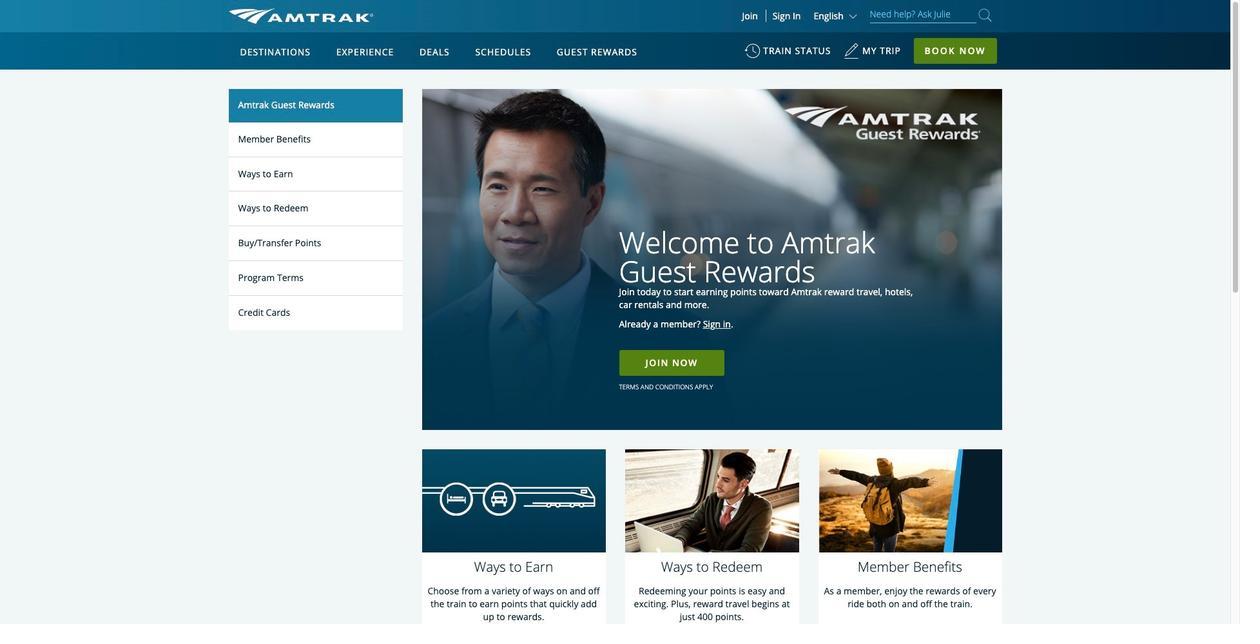 Task type: vqa. For each thing, say whether or not it's contained in the screenshot.
Secondary navigation
yes



Task type: locate. For each thing, give the bounding box(es) containing it.
1 horizontal spatial amtrak image
[[422, 89, 1003, 430]]

amtrak image
[[229, 8, 373, 24], [422, 89, 1003, 430]]

0 horizontal spatial amtrak image
[[229, 8, 373, 24]]

0 vertical spatial amtrak image
[[229, 8, 373, 24]]

banner
[[0, 0, 1231, 298]]

application
[[277, 108, 586, 288]]

1 vertical spatial amtrak image
[[422, 89, 1003, 430]]



Task type: describe. For each thing, give the bounding box(es) containing it.
Please enter your search item search field
[[870, 6, 977, 23]]

regions map image
[[277, 108, 586, 288]]

search icon image
[[979, 6, 992, 24]]

secondary navigation
[[229, 88, 422, 624]]



